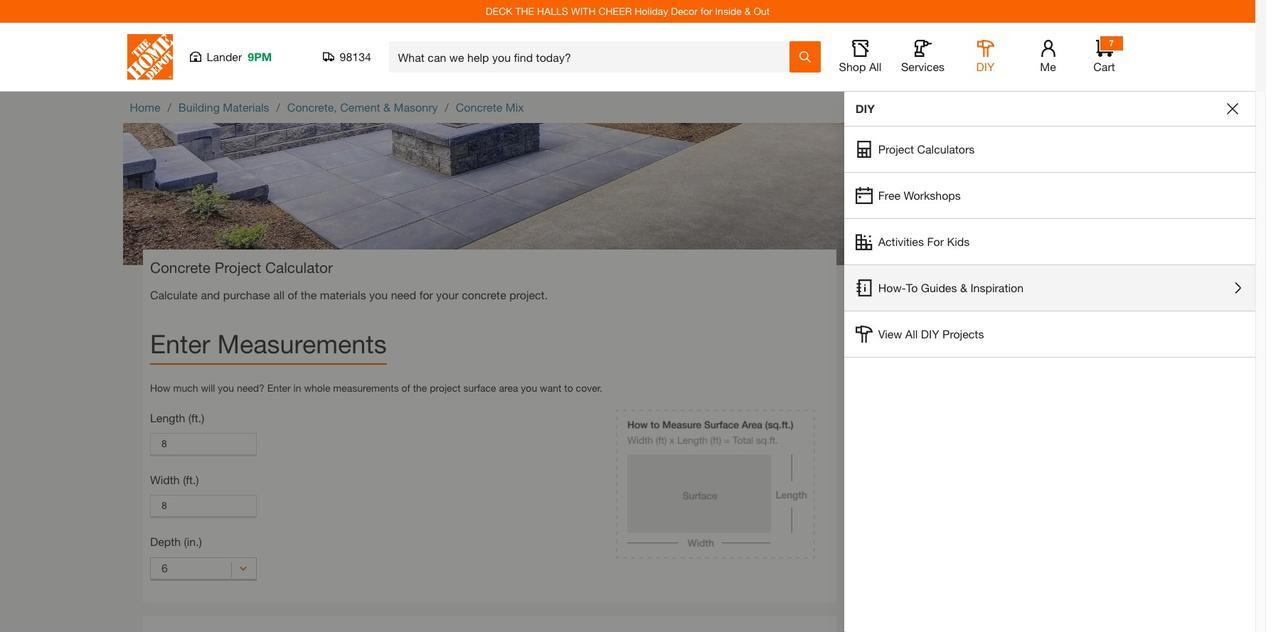 Task type: vqa. For each thing, say whether or not it's contained in the screenshot.
Jul to the top
no



Task type: locate. For each thing, give the bounding box(es) containing it.
2 vertical spatial diy
[[922, 327, 940, 341]]

need
[[391, 288, 417, 301]]

0 horizontal spatial for
[[420, 288, 433, 301]]

1 vertical spatial all
[[906, 327, 918, 341]]

inspiration
[[971, 281, 1024, 295]]

1 horizontal spatial all
[[906, 327, 918, 341]]

the
[[301, 288, 317, 301], [413, 382, 427, 394]]

concrete up calculate
[[150, 259, 211, 276]]

all inside menu
[[906, 327, 918, 341]]

6
[[161, 561, 168, 575]]

how-
[[879, 281, 907, 295]]

menu
[[845, 127, 1256, 358]]

deck the halls with cheer holiday decor for inside & out
[[486, 5, 770, 17]]

your
[[437, 288, 459, 301]]

0 horizontal spatial you
[[218, 382, 234, 394]]

enter measurements
[[150, 329, 387, 359]]

& right cement
[[384, 100, 391, 114]]

calculators
[[918, 142, 975, 156]]

2 horizontal spatial &
[[961, 281, 968, 295]]

in
[[294, 382, 301, 394]]

& down summary
[[961, 281, 968, 295]]

calculator
[[266, 259, 333, 276]]

1 horizontal spatial enter
[[267, 382, 291, 394]]

of
[[288, 288, 298, 301], [402, 382, 411, 394]]

halls
[[537, 5, 569, 17]]

9pm
[[248, 50, 272, 63]]

0 vertical spatial concrete
[[456, 100, 503, 114]]

0 vertical spatial for
[[701, 5, 713, 17]]

0 horizontal spatial enter
[[150, 329, 210, 359]]

will
[[201, 382, 215, 394]]

1 horizontal spatial of
[[402, 382, 411, 394]]

depth
[[150, 535, 181, 549]]

and
[[201, 288, 220, 301]]

0 horizontal spatial of
[[288, 288, 298, 301]]

want
[[540, 382, 562, 394]]

enter up much
[[150, 329, 210, 359]]

view
[[879, 327, 903, 341]]

1 vertical spatial the
[[413, 382, 427, 394]]

project up the free
[[879, 142, 915, 156]]

you left need at the left
[[369, 288, 388, 301]]

0 horizontal spatial all
[[870, 60, 882, 73]]

2 vertical spatial &
[[961, 281, 968, 295]]

2 horizontal spatial diy
[[977, 60, 995, 73]]

lander
[[207, 50, 242, 63]]

free workshops link
[[845, 173, 1256, 219]]

diy inside view all diy projects link
[[922, 327, 940, 341]]

guides
[[922, 281, 958, 295]]

with
[[571, 5, 596, 17]]

enter left in
[[267, 382, 291, 394]]

project.
[[510, 288, 548, 301]]

building materials link
[[179, 100, 269, 114]]

1 vertical spatial of
[[402, 382, 411, 394]]

concrete measurements image
[[616, 410, 816, 559]]

(ft.) right width
[[183, 473, 199, 487]]

all right view at the bottom of page
[[906, 327, 918, 341]]

diy left projects
[[922, 327, 940, 341]]

project
[[879, 142, 915, 156], [215, 259, 261, 276], [858, 260, 912, 280]]

project up purchase
[[215, 259, 261, 276]]

all for view
[[906, 327, 918, 341]]

0 vertical spatial &
[[745, 5, 751, 17]]

for left inside
[[701, 5, 713, 17]]

all inside 'button'
[[870, 60, 882, 73]]

project calculators
[[879, 142, 975, 156]]

(ft.) for width (ft.)
[[183, 473, 199, 487]]

concrete left mix in the left top of the page
[[456, 100, 503, 114]]

enter
[[150, 329, 210, 359], [267, 382, 291, 394]]

holiday
[[635, 5, 669, 17]]

of left project
[[402, 382, 411, 394]]

1 horizontal spatial &
[[745, 5, 751, 17]]

0 horizontal spatial &
[[384, 100, 391, 114]]

2 horizontal spatial you
[[521, 382, 537, 394]]

cart
[[1094, 60, 1116, 73]]

of right all at the left of the page
[[288, 288, 298, 301]]

None text field
[[150, 434, 257, 457], [150, 495, 257, 519], [150, 434, 257, 457], [150, 495, 257, 519]]

activities for kids
[[879, 235, 970, 248]]

1 horizontal spatial diy
[[922, 327, 940, 341]]

services button
[[901, 40, 946, 74]]

you right will
[[218, 382, 234, 394]]

concrete
[[456, 100, 503, 114], [150, 259, 211, 276]]

mix
[[506, 100, 524, 114]]

1 vertical spatial concrete
[[150, 259, 211, 276]]

workshops
[[904, 189, 961, 202]]

for left your
[[420, 288, 433, 301]]

1 horizontal spatial concrete
[[456, 100, 503, 114]]

how-to guides & inspiration button
[[845, 265, 1256, 311]]

0 vertical spatial all
[[870, 60, 882, 73]]

need?
[[237, 382, 265, 394]]

measurements
[[333, 382, 399, 394]]

0 horizontal spatial concrete
[[150, 259, 211, 276]]

the down calculator
[[301, 288, 317, 301]]

all
[[870, 60, 882, 73], [906, 327, 918, 341]]

view all diy projects
[[879, 327, 985, 341]]

diy left me
[[977, 60, 995, 73]]

the left project
[[413, 382, 427, 394]]

0 vertical spatial diy
[[977, 60, 995, 73]]

width
[[150, 473, 180, 487]]

1 vertical spatial for
[[420, 288, 433, 301]]

drawer close image
[[1228, 103, 1239, 115]]

diy down shop all at top right
[[856, 102, 875, 115]]

masonry
[[394, 100, 438, 114]]

1 vertical spatial enter
[[267, 382, 291, 394]]

free workshops
[[879, 189, 961, 202]]

surface
[[464, 382, 497, 394]]

you right area
[[521, 382, 537, 394]]

concrete mix
[[456, 100, 524, 114]]

you
[[369, 288, 388, 301], [218, 382, 234, 394], [521, 382, 537, 394]]

1 vertical spatial &
[[384, 100, 391, 114]]

purchase
[[223, 288, 270, 301]]

kids
[[948, 235, 970, 248]]

1 vertical spatial (ft.)
[[183, 473, 199, 487]]

1 vertical spatial diy
[[856, 102, 875, 115]]

feedback link image
[[1248, 241, 1267, 317]]

diy
[[977, 60, 995, 73], [856, 102, 875, 115], [922, 327, 940, 341]]

how-to guides & inspiration
[[879, 281, 1024, 295]]

0 vertical spatial (ft.)
[[188, 411, 205, 425]]

project up how-
[[858, 260, 912, 280]]

&
[[745, 5, 751, 17], [384, 100, 391, 114], [961, 281, 968, 295]]

all right shop at the top right of the page
[[870, 60, 882, 73]]

0 vertical spatial the
[[301, 288, 317, 301]]

& left out
[[745, 5, 751, 17]]

1 horizontal spatial for
[[701, 5, 713, 17]]

(ft.)
[[188, 411, 205, 425], [183, 473, 199, 487]]

(ft.) right length
[[188, 411, 205, 425]]

building materials
[[179, 100, 269, 114]]

1 horizontal spatial the
[[413, 382, 427, 394]]

for
[[701, 5, 713, 17], [420, 288, 433, 301]]



Task type: describe. For each thing, give the bounding box(es) containing it.
(ft.) for length (ft.)
[[188, 411, 205, 425]]

depth (in.)
[[150, 535, 202, 549]]

the home depot logo image
[[127, 34, 173, 80]]

cheer
[[599, 5, 632, 17]]

home
[[130, 100, 160, 114]]

concrete
[[462, 288, 507, 301]]

project for project summary
[[858, 260, 912, 280]]

concrete mix link
[[456, 100, 524, 114]]

calculate
[[150, 288, 198, 301]]

width (ft.)
[[150, 473, 199, 487]]

home link
[[130, 100, 160, 114]]

me button
[[1026, 40, 1072, 74]]

view all diy projects link
[[845, 312, 1256, 357]]

project
[[430, 382, 461, 394]]

98134 button
[[323, 50, 372, 64]]

for
[[928, 235, 945, 248]]

cover.
[[576, 382, 603, 394]]

materials
[[320, 288, 366, 301]]

0 horizontal spatial the
[[301, 288, 317, 301]]

project for project calculators
[[879, 142, 915, 156]]

cement
[[340, 100, 380, 114]]

length
[[150, 411, 185, 425]]

materials
[[223, 100, 269, 114]]

7
[[1110, 38, 1114, 48]]

deck
[[486, 5, 513, 17]]

concrete for concrete mix
[[456, 100, 503, 114]]

inside
[[716, 5, 742, 17]]

cart 7
[[1094, 38, 1116, 73]]

calculate and purchase all of the materials you need for your concrete project.
[[150, 288, 548, 301]]

diy inside diy button
[[977, 60, 995, 73]]

project calculators link
[[845, 127, 1256, 172]]

concrete, cement & masonry
[[287, 100, 438, 114]]

services
[[902, 60, 945, 73]]

to
[[565, 382, 573, 394]]

area
[[499, 382, 518, 394]]

decor
[[671, 5, 698, 17]]

& inside button
[[961, 281, 968, 295]]

concrete for concrete project calculator
[[150, 259, 211, 276]]

measurements
[[217, 329, 387, 359]]

0 horizontal spatial diy
[[856, 102, 875, 115]]

how
[[150, 382, 171, 394]]

all
[[273, 288, 285, 301]]

0 vertical spatial enter
[[150, 329, 210, 359]]

lander 9pm
[[207, 50, 272, 63]]

out
[[754, 5, 770, 17]]

menu containing project calculators
[[845, 127, 1256, 358]]

What can we help you find today? search field
[[398, 42, 789, 72]]

diy button
[[963, 40, 1009, 74]]

projects
[[943, 327, 985, 341]]

shop all
[[840, 60, 882, 73]]

98134
[[340, 50, 372, 63]]

0 vertical spatial of
[[288, 288, 298, 301]]

(in.)
[[184, 535, 202, 549]]

much
[[173, 382, 198, 394]]

concrete project calculator
[[150, 259, 333, 276]]

project summary
[[858, 260, 990, 280]]

shop all button
[[838, 40, 884, 74]]

activities
[[879, 235, 925, 248]]

deck the halls with cheer holiday decor for inside & out link
[[486, 5, 770, 17]]

me
[[1041, 60, 1057, 73]]

length (ft.)
[[150, 411, 205, 425]]

1 horizontal spatial you
[[369, 288, 388, 301]]

how much will you need? enter in whole measurements of the project surface area you want to cover.
[[150, 382, 603, 394]]

all for shop
[[870, 60, 882, 73]]

the
[[516, 5, 535, 17]]

activities for kids link
[[845, 219, 1256, 265]]

building
[[179, 100, 220, 114]]

free
[[879, 189, 901, 202]]

concrete, cement & masonry link
[[287, 100, 438, 114]]

concrete,
[[287, 100, 337, 114]]

to
[[907, 281, 918, 295]]

whole
[[304, 382, 331, 394]]

shop
[[840, 60, 867, 73]]

summary
[[917, 260, 990, 280]]



